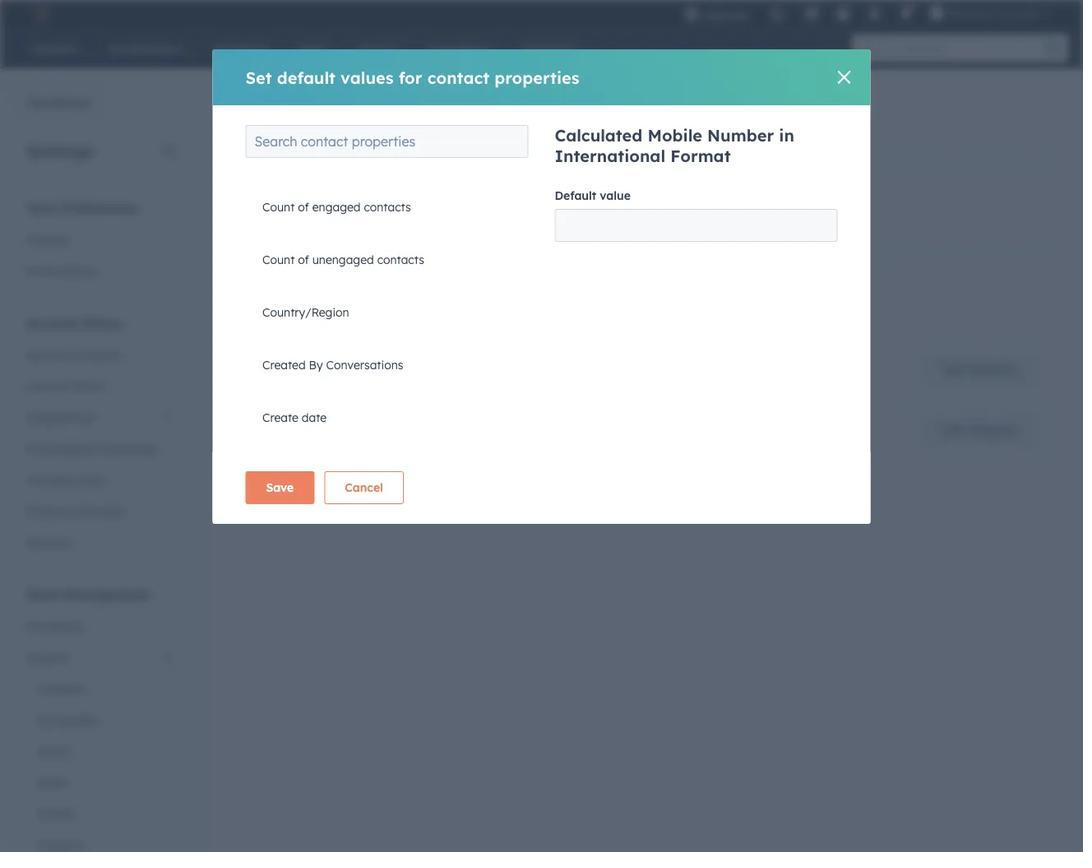 Task type: locate. For each thing, give the bounding box(es) containing it.
email right visitor
[[379, 147, 408, 162]]

1 edit defaults button from the top
[[923, 354, 1036, 387]]

values right default
[[341, 67, 394, 88]]

conversations right by
[[326, 358, 403, 372]]

privacy & consent
[[26, 504, 125, 518]]

0 horizontal spatial &
[[60, 379, 68, 393]]

to
[[385, 183, 397, 197], [401, 271, 412, 286]]

&
[[60, 379, 68, 393], [69, 504, 78, 518]]

in left your
[[442, 183, 451, 197]]

data
[[26, 586, 59, 602]]

by
[[308, 358, 322, 372]]

account for account defaults
[[26, 347, 71, 362]]

hubspot image
[[30, 3, 49, 23]]

tracking
[[779, 133, 825, 148], [26, 472, 72, 487]]

rss date and times
[[478, 225, 585, 240]]

0 vertical spatial edit defaults button
[[923, 354, 1036, 387]]

privacy & consent link
[[16, 495, 184, 527]]

code
[[75, 472, 104, 487]]

security
[[26, 535, 70, 549]]

0 horizontal spatial date
[[301, 410, 326, 425]]

choose
[[239, 183, 280, 197]]

1 edit from the top
[[944, 363, 966, 377]]

tracking right the number
[[779, 133, 825, 148]]

tracking up privacy
[[26, 472, 72, 487]]

to right want
[[385, 183, 397, 197]]

account
[[26, 315, 79, 331], [26, 347, 71, 362]]

search image
[[1045, 41, 1060, 56]]

all
[[415, 271, 428, 286]]

emails
[[482, 183, 517, 197]]

2 count from the top
[[262, 252, 294, 267]]

count down the
[[262, 200, 294, 214]]

in
[[779, 125, 794, 146], [453, 133, 463, 148], [442, 183, 451, 197]]

date inside dialog
[[301, 410, 326, 425]]

1 vertical spatial to
[[401, 271, 412, 286]]

created
[[262, 358, 305, 372]]

1 vertical spatial edit defaults
[[944, 423, 1016, 437]]

2 horizontal spatial in
[[779, 125, 794, 146]]

2 navigation from the top
[[239, 213, 1057, 253]]

contacts down want
[[363, 200, 411, 214]]

navigation for email
[[239, 120, 848, 161]]

double opt-in link
[[365, 121, 486, 160]]

help image
[[836, 7, 851, 22]]

conversations up the
[[262, 147, 339, 162]]

0 vertical spatial to
[[385, 183, 397, 197]]

properties
[[494, 67, 579, 88]]

1 navigation from the top
[[239, 120, 848, 161]]

marketplaces image
[[804, 7, 819, 22]]

tracking inside account setup element
[[26, 472, 72, 487]]

& right the users
[[60, 379, 68, 393]]

account for account setup
[[26, 315, 79, 331]]

number
[[707, 125, 774, 146]]

marketplace downloads link
[[16, 433, 184, 464]]

upgrade
[[702, 8, 749, 21]]

1 horizontal spatial &
[[69, 504, 78, 518]]

for down applied
[[363, 305, 387, 326]]

these
[[239, 271, 271, 286]]

& right privacy
[[69, 504, 78, 518]]

set
[[245, 67, 272, 88]]

email down all
[[392, 305, 437, 326]]

preferences
[[61, 199, 138, 216]]

integrations
[[26, 410, 94, 424]]

defaults
[[74, 347, 119, 362]]

0 vertical spatial edit
[[944, 363, 966, 377]]

settings image
[[867, 7, 882, 22]]

0 vertical spatial &
[[60, 379, 68, 393]]

to left all
[[401, 271, 412, 286]]

1 count from the top
[[262, 200, 294, 214]]

1 vertical spatial date
[[301, 410, 326, 425]]

property right contact
[[315, 362, 373, 378]]

2 edit from the top
[[944, 423, 966, 437]]

2 account from the top
[[26, 347, 71, 362]]

0 vertical spatial tracking
[[779, 133, 825, 148]]

search button
[[1037, 35, 1068, 63]]

1 vertical spatial navigation
[[239, 213, 1057, 253]]

to for applied
[[401, 271, 412, 286]]

contacts
[[36, 681, 85, 696]]

2 vertical spatial email
[[392, 305, 437, 326]]

for left contact
[[399, 67, 422, 88]]

2 edit defaults button from the top
[[923, 414, 1036, 447]]

account up the account defaults
[[26, 315, 79, 331]]

in up your
[[453, 133, 463, 148]]

navigation up customize
[[239, 120, 848, 161]]

0 vertical spatial edit defaults
[[944, 363, 1016, 377]]

defaults
[[377, 362, 431, 378], [969, 363, 1016, 377], [389, 422, 442, 438], [969, 423, 1016, 437]]

count
[[262, 200, 294, 214], [262, 252, 294, 267]]

0 horizontal spatial default
[[239, 305, 300, 326]]

company property defaults
[[260, 422, 442, 438]]

property up 'cancel'
[[327, 422, 385, 438]]

0 vertical spatial account
[[26, 315, 79, 331]]

applied
[[357, 271, 398, 286]]

dialog
[[213, 49, 871, 524]]

1 edit defaults from the top
[[944, 363, 1016, 377]]

tracking code link
[[16, 464, 184, 495]]

1 vertical spatial email
[[431, 271, 461, 286]]

1 horizontal spatial tracking
[[779, 133, 825, 148]]

property
[[315, 362, 373, 378], [327, 422, 385, 438]]

edit for contact property defaults
[[944, 363, 966, 377]]

tracking inside navigation
[[779, 133, 825, 148]]

Default value text field
[[555, 209, 838, 242]]

tracking for tracking
[[779, 133, 825, 148]]

account up the users
[[26, 347, 71, 362]]

help button
[[829, 0, 857, 26]]

these settings will be applied to all email types.
[[239, 271, 496, 286]]

navigation for choose the data you want to display in your emails and customize how it should look.
[[239, 213, 1057, 253]]

contacts
[[363, 200, 411, 214], [377, 252, 424, 267]]

default down these
[[239, 305, 300, 326]]

properties
[[26, 619, 82, 633]]

conversations
[[262, 147, 339, 162], [326, 358, 403, 372]]

1 vertical spatial &
[[69, 504, 78, 518]]

navigation down should
[[239, 213, 1057, 253]]

1 vertical spatial values
[[305, 305, 358, 326]]

1 horizontal spatial to
[[401, 271, 412, 286]]

1 vertical spatial property
[[327, 422, 385, 438]]

1 account from the top
[[26, 315, 79, 331]]

0 horizontal spatial tracking
[[26, 472, 72, 487]]

1 vertical spatial count
[[262, 252, 294, 267]]

menu
[[674, 0, 1063, 32]]

calculated mobile number in international format
[[555, 125, 794, 166]]

1 horizontal spatial date
[[503, 225, 528, 240]]

navigation containing personalization
[[239, 213, 1057, 253]]

1 vertical spatial default
[[239, 305, 300, 326]]

default for default value
[[555, 188, 596, 203]]

2 edit defaults from the top
[[944, 423, 1016, 437]]

0 vertical spatial count
[[262, 200, 294, 214]]

1 vertical spatial contacts
[[377, 252, 424, 267]]

notifications link
[[16, 255, 184, 287]]

and right the emails
[[520, 183, 541, 197]]

company
[[260, 422, 323, 438]]

of up settings
[[298, 252, 309, 267]]

navigation containing configuration
[[239, 120, 848, 161]]

tracking for tracking code
[[26, 472, 72, 487]]

default for default values for email personalization
[[239, 305, 300, 326]]

default up the times
[[555, 188, 596, 203]]

and left the times
[[531, 225, 552, 240]]

to for want
[[385, 183, 397, 197]]

1 vertical spatial tracking
[[26, 472, 72, 487]]

international
[[555, 146, 665, 166]]

1 vertical spatial and
[[531, 225, 552, 240]]

date right rss
[[503, 225, 528, 240]]

contacts up all
[[377, 252, 424, 267]]

users & teams
[[26, 379, 106, 393]]

types.
[[464, 271, 496, 286]]

1 horizontal spatial default
[[555, 188, 596, 203]]

contacts for count of engaged contacts
[[363, 200, 411, 214]]

0 vertical spatial for
[[399, 67, 422, 88]]

edit defaults button
[[923, 354, 1036, 387], [923, 414, 1036, 447]]

0 vertical spatial property
[[315, 362, 373, 378]]

count up settings
[[262, 252, 294, 267]]

1 vertical spatial edit
[[944, 423, 966, 437]]

your preferences element
[[16, 199, 184, 287]]

rss
[[478, 225, 499, 240]]

email right all
[[431, 271, 461, 286]]

setup
[[83, 315, 122, 331]]

0 horizontal spatial in
[[442, 183, 451, 197]]

1 vertical spatial account
[[26, 347, 71, 362]]

notifications button
[[892, 0, 920, 26]]

the
[[283, 183, 300, 197]]

0 vertical spatial default
[[555, 188, 596, 203]]

subscriptions link
[[486, 121, 606, 160]]

values down will at the left
[[305, 305, 358, 326]]

0 horizontal spatial to
[[385, 183, 397, 197]]

0 vertical spatial of
[[298, 200, 309, 214]]

hubspot link
[[20, 3, 62, 23]]

edit defaults button for contact property defaults
[[923, 354, 1036, 387]]

1 vertical spatial for
[[363, 305, 387, 326]]

date right create
[[301, 410, 326, 425]]

1 vertical spatial of
[[298, 252, 309, 267]]

properties link
[[16, 611, 184, 642]]

0 vertical spatial contacts
[[363, 200, 411, 214]]

contact
[[260, 362, 311, 378]]

tracking link
[[755, 121, 848, 160]]

1 of from the top
[[298, 200, 309, 214]]

choose the data you want to display in your emails and customize how it should look.
[[239, 183, 702, 197]]

tara schultz image
[[929, 6, 944, 21]]

0 vertical spatial values
[[341, 67, 394, 88]]

security link
[[16, 527, 184, 558]]

for inside dialog
[[399, 67, 422, 88]]

date for create
[[301, 410, 326, 425]]

1 horizontal spatial for
[[399, 67, 422, 88]]

0 vertical spatial date
[[503, 225, 528, 240]]

& for privacy
[[69, 504, 78, 518]]

0 vertical spatial navigation
[[239, 120, 848, 161]]

navigation
[[239, 120, 848, 161], [239, 213, 1057, 253]]

default
[[555, 188, 596, 203], [239, 305, 300, 326]]

in right the number
[[779, 125, 794, 146]]

of down the
[[298, 200, 309, 214]]

count of engaged contacts
[[262, 200, 411, 214]]

visitor
[[342, 147, 376, 162]]

date
[[503, 225, 528, 240], [301, 410, 326, 425]]

1 vertical spatial edit defaults button
[[923, 414, 1036, 447]]

property for company
[[327, 422, 385, 438]]

settings
[[274, 271, 317, 286]]

save button
[[245, 471, 314, 504]]

how
[[602, 183, 625, 197]]

2 of from the top
[[298, 252, 309, 267]]

default values for email personalization
[[239, 305, 570, 326]]

times
[[555, 225, 585, 240]]

default inside dialog
[[555, 188, 596, 203]]

personalization
[[442, 305, 570, 326]]

look.
[[677, 183, 702, 197]]



Task type: vqa. For each thing, say whether or not it's contained in the screenshot.
deal
no



Task type: describe. For each thing, give the bounding box(es) containing it.
calculated
[[555, 125, 643, 146]]

users & teams link
[[16, 370, 184, 402]]

subscription
[[630, 133, 697, 148]]

cancel button
[[324, 471, 404, 504]]

consent
[[81, 504, 125, 518]]

types
[[701, 133, 732, 148]]

property for contact
[[315, 362, 373, 378]]

integrations button
[[16, 402, 184, 433]]

subscription types link
[[606, 121, 755, 160]]

unengaged
[[312, 252, 374, 267]]

0 vertical spatial email
[[379, 147, 408, 162]]

of for unengaged
[[298, 252, 309, 267]]

in inside 'calculated mobile number in international format'
[[779, 125, 794, 146]]

0 horizontal spatial for
[[363, 305, 387, 326]]

you
[[332, 183, 352, 197]]

conversations visitor email
[[262, 147, 408, 162]]

account setup
[[26, 315, 122, 331]]

double
[[389, 133, 427, 148]]

apoptosis studios
[[948, 6, 1039, 20]]

account setup element
[[16, 314, 184, 558]]

count for count of engaged contacts
[[262, 200, 294, 214]]

configuration link
[[240, 121, 365, 160]]

default value
[[555, 188, 631, 203]]

general
[[26, 232, 68, 247]]

dashboard
[[27, 95, 91, 110]]

engaged
[[312, 200, 360, 214]]

settings link
[[857, 0, 892, 26]]

contacts for count of unengaged contacts
[[377, 252, 424, 267]]

privacy
[[26, 504, 66, 518]]

dashboard link
[[0, 87, 101, 120]]

Search contact properties search field
[[245, 125, 528, 158]]

edit for company property defaults
[[944, 423, 966, 437]]

edit defaults for contact property defaults
[[944, 363, 1016, 377]]

cancel
[[345, 480, 383, 495]]

leads link
[[16, 736, 184, 767]]

should
[[638, 183, 674, 197]]

customize
[[545, 183, 599, 197]]

country/region
[[262, 305, 349, 320]]

mobile
[[648, 125, 702, 146]]

set default values for contact properties
[[245, 67, 579, 88]]

rss date and times link
[[455, 213, 608, 252]]

value
[[600, 188, 631, 203]]

save
[[266, 480, 294, 495]]

want
[[356, 183, 382, 197]]

contacts link
[[16, 673, 184, 704]]

create
[[262, 410, 298, 425]]

notifications image
[[898, 7, 913, 22]]

studios
[[1001, 6, 1039, 20]]

apoptosis
[[948, 6, 998, 20]]

objects
[[26, 650, 68, 664]]

0 vertical spatial conversations
[[262, 147, 339, 162]]

personalization link
[[321, 213, 455, 252]]

deals link
[[16, 767, 184, 798]]

calling icon image
[[769, 8, 784, 23]]

your
[[26, 199, 57, 216]]

it
[[628, 183, 635, 197]]

data management element
[[16, 585, 184, 852]]

& for users
[[60, 379, 68, 393]]

count for count of unengaged contacts
[[262, 252, 294, 267]]

tracking code
[[26, 472, 104, 487]]

0 vertical spatial and
[[520, 183, 541, 197]]

dialog containing set default values for contact properties
[[213, 49, 871, 524]]

leads
[[36, 744, 69, 758]]

date for rss
[[503, 225, 528, 240]]

subscription types
[[630, 133, 732, 148]]

notifications
[[26, 264, 97, 278]]

of for engaged
[[298, 200, 309, 214]]

settings
[[26, 140, 93, 161]]

calling icon button
[[763, 2, 791, 26]]

teams
[[71, 379, 106, 393]]

data
[[304, 183, 329, 197]]

will
[[320, 271, 337, 286]]

edit defaults for company property defaults
[[944, 423, 1016, 437]]

format
[[670, 146, 731, 166]]

marketplace
[[26, 441, 94, 456]]

users
[[26, 379, 57, 393]]

default
[[277, 67, 336, 88]]

1 horizontal spatial in
[[453, 133, 463, 148]]

deals
[[36, 775, 66, 790]]

close image
[[838, 71, 851, 84]]

subscriptions
[[510, 133, 583, 148]]

display
[[400, 183, 439, 197]]

and inside navigation
[[531, 225, 552, 240]]

your
[[455, 183, 479, 197]]

be
[[340, 271, 354, 286]]

menu containing apoptosis studios
[[674, 0, 1063, 32]]

objects button
[[16, 642, 184, 673]]

values inside dialog
[[341, 67, 394, 88]]

create date
[[262, 410, 326, 425]]

upgrade image
[[684, 7, 699, 22]]

account defaults
[[26, 347, 119, 362]]

apoptosis studios button
[[920, 0, 1063, 26]]

personalization
[[344, 225, 432, 240]]

companies link
[[16, 704, 184, 736]]

your preferences
[[26, 199, 138, 216]]

edit defaults button for company property defaults
[[923, 414, 1036, 447]]

Search HubSpot search field
[[852, 35, 1053, 63]]

1 vertical spatial conversations
[[326, 358, 403, 372]]

email
[[239, 87, 291, 112]]

created by conversations
[[262, 358, 403, 372]]

account defaults link
[[16, 339, 184, 370]]



